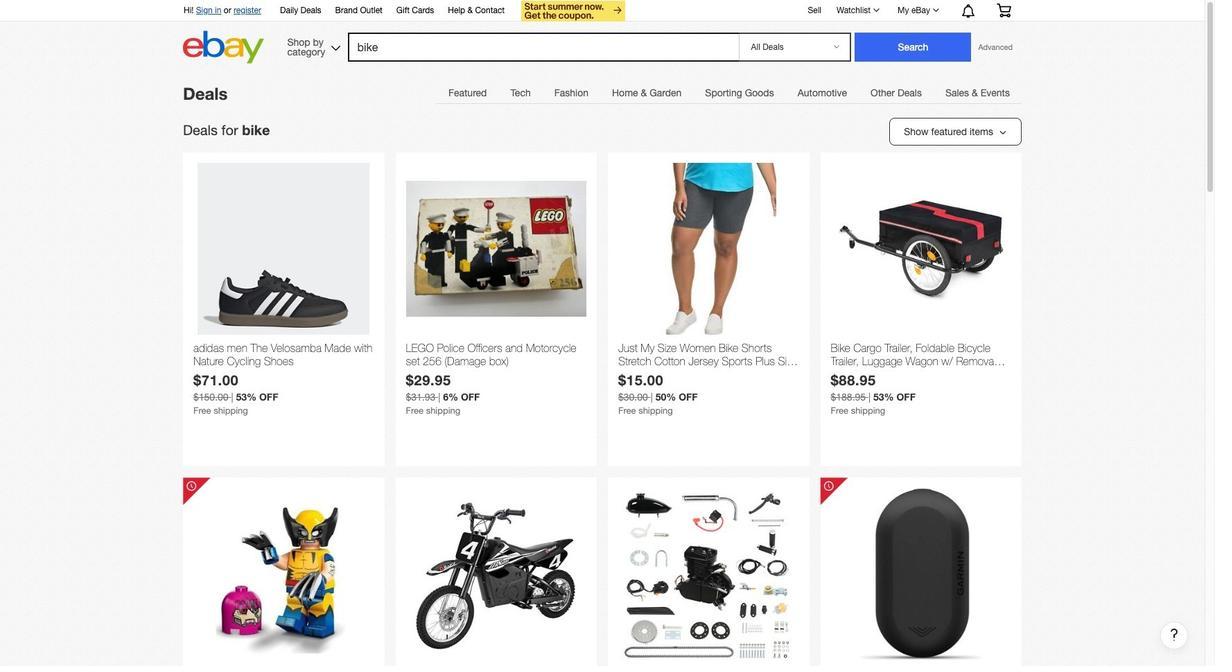 Task type: vqa. For each thing, say whether or not it's contained in the screenshot.
Action Figures & Accessories link
no



Task type: locate. For each thing, give the bounding box(es) containing it.
my ebay image
[[933, 8, 939, 12]]

help, opens dialogs image
[[1167, 628, 1181, 642]]

None submit
[[855, 33, 971, 62]]

watchlist image
[[873, 8, 880, 12]]

menu bar
[[437, 78, 1022, 107]]

banner
[[176, 0, 1022, 67]]

tab list
[[437, 78, 1022, 107]]

main content
[[183, 67, 1188, 666]]



Task type: describe. For each thing, give the bounding box(es) containing it.
Search for anything text field
[[350, 34, 736, 60]]

your shopping cart image
[[996, 3, 1012, 17]]

account navigation
[[176, 0, 1022, 24]]

get an extra 20% off image
[[521, 1, 625, 21]]



